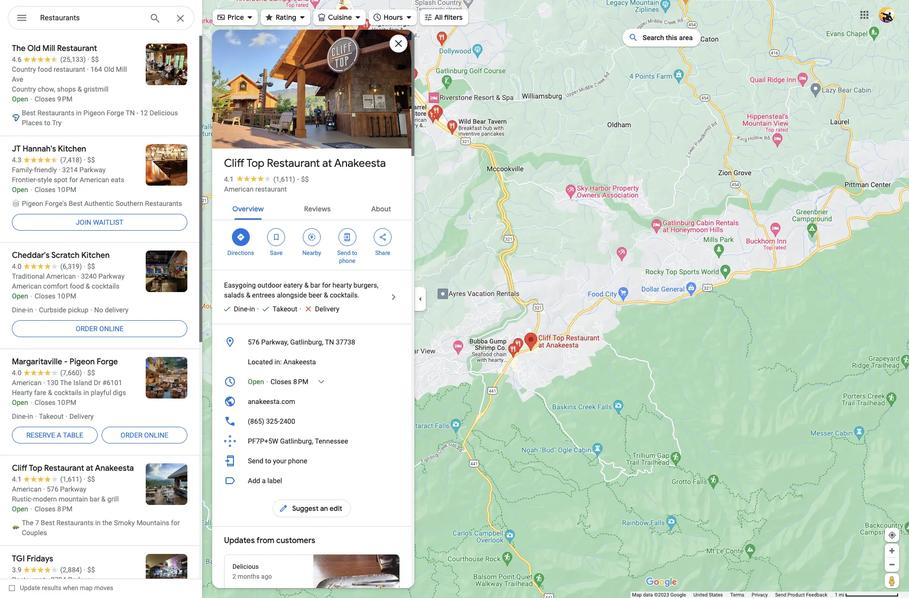 Task type: vqa. For each thing, say whether or not it's contained in the screenshot.
View details button to the bottom
no



Task type: describe. For each thing, give the bounding box(es) containing it.
product
[[788, 593, 805, 598]]

offers takeout group
[[257, 304, 297, 314]]

serves dine-in group
[[218, 304, 255, 314]]

pf7p+5w gatlinburg, tennessee
[[248, 438, 348, 446]]

save
[[270, 250, 283, 257]]

privacy
[[752, 593, 768, 598]]

1,611 reviews element
[[273, 176, 295, 183]]

37738
[[336, 339, 355, 347]]

0 vertical spatial anakeesta
[[334, 157, 386, 171]]

update results when map moves
[[20, 585, 113, 592]]

(865) 325-2400
[[248, 418, 295, 426]]

anakeesta.com link
[[212, 392, 411, 412]]

map data ©2023 google
[[632, 593, 686, 598]]

restaurant
[[267, 157, 320, 171]]

anakeesta inside button
[[283, 358, 316, 366]]

zoom in image
[[888, 548, 896, 555]]

update
[[20, 585, 40, 592]]

map
[[80, 585, 93, 592]]

join
[[76, 219, 91, 227]]

from
[[256, 536, 274, 546]]


[[343, 232, 352, 243]]

price
[[228, 13, 244, 22]]

8 pm
[[293, 378, 308, 386]]

2 horizontal spatial &
[[324, 292, 328, 299]]

· left $$
[[297, 176, 299, 183]]

ago
[[261, 574, 272, 581]]

delivery
[[315, 305, 339, 313]]

send to your phone button
[[212, 452, 411, 471]]

show open hours for the week image
[[317, 378, 326, 387]]

edit
[[330, 505, 342, 514]]

in:
[[275, 358, 282, 366]]

in
[[249, 305, 255, 313]]

collapse side panel image
[[415, 294, 426, 305]]

beer
[[309, 292, 322, 299]]

hours button
[[369, 6, 417, 28]]


[[378, 232, 387, 243]]

325-
[[266, 418, 280, 426]]

reviews
[[304, 205, 331, 214]]

gatlinburg, inside "button"
[[280, 438, 313, 446]]

no delivery group
[[299, 304, 339, 314]]

dine-
[[234, 305, 249, 313]]

all
[[435, 13, 443, 22]]

about
[[371, 205, 391, 214]]

open
[[248, 378, 264, 386]]

send for send to phone
[[337, 250, 351, 257]]

takeout
[[273, 305, 297, 313]]

salads
[[224, 292, 244, 299]]

add a label
[[248, 477, 282, 485]]

customers
[[276, 536, 315, 546]]

for
[[322, 282, 331, 290]]


[[307, 232, 316, 243]]

directions
[[227, 250, 254, 257]]

terms button
[[731, 592, 744, 599]]


[[272, 232, 281, 243]]

located
[[248, 358, 273, 366]]

alongside
[[277, 292, 307, 299]]

top
[[247, 157, 264, 171]]


[[236, 232, 245, 243]]

hours image
[[224, 376, 236, 388]]

google account: ben nelson  
(ben.nelson1980@gmail.com) image
[[879, 7, 895, 23]]

rating
[[276, 13, 296, 22]]

cuisine
[[328, 13, 352, 22]]

3,315 photos button
[[220, 124, 287, 141]]

data
[[643, 593, 653, 598]]

price: moderate element
[[301, 176, 309, 183]]

suggest an edit
[[292, 505, 342, 514]]

delicious 2 months ago
[[233, 564, 272, 581]]

parkway,
[[261, 339, 289, 347]]

send product feedback button
[[775, 592, 828, 599]]

open ⋅ closes 8 pm
[[248, 378, 308, 386]]

anakeesta.com
[[248, 398, 295, 406]]

send to phone
[[337, 250, 357, 265]]

mi
[[839, 593, 845, 598]]

terms
[[731, 593, 744, 598]]

suggest an edit button
[[273, 497, 351, 521]]

tn
[[325, 339, 334, 347]]

photos
[[259, 128, 283, 137]]

add
[[248, 477, 260, 485]]

1 mi
[[835, 593, 845, 598]]

⋅
[[266, 378, 269, 386]]

bar
[[310, 282, 320, 290]]

months
[[238, 574, 260, 581]]

Update results when map moves checkbox
[[9, 583, 113, 595]]

send for send to your phone
[[248, 458, 263, 466]]

576 parkway, gatlinburg, tn 37738
[[248, 339, 355, 347]]

1
[[835, 593, 838, 598]]

search this area
[[643, 34, 693, 42]]

nearby
[[302, 250, 321, 257]]

phone inside the send to phone
[[339, 258, 356, 265]]

a for table
[[57, 432, 61, 440]]

rating button
[[261, 6, 310, 28]]

united
[[694, 593, 708, 598]]

information for cliff top restaurant at anakeesta region
[[212, 333, 411, 471]]

(865) 325-2400 button
[[212, 412, 411, 432]]

1 vertical spatial order online
[[121, 432, 168, 440]]

576 parkway, gatlinburg, tn 37738 button
[[212, 333, 411, 352]]

dine-in
[[234, 305, 255, 313]]


[[16, 11, 28, 25]]

cliff top restaurant at anakeesta main content
[[206, 30, 417, 599]]

cliff top restaurant at anakeesta
[[224, 157, 386, 171]]

Restaurants field
[[8, 6, 194, 30]]



Task type: locate. For each thing, give the bounding box(es) containing it.
reserve a table
[[26, 432, 83, 440]]

$$
[[301, 176, 309, 183]]

· right in
[[257, 305, 259, 313]]

join waitlist
[[76, 219, 123, 227]]

eatery
[[284, 282, 303, 290]]

0 vertical spatial send
[[337, 250, 351, 257]]

states
[[709, 593, 723, 598]]

photo of cliff top restaurant at anakeesta image
[[206, 30, 417, 149]]

1 vertical spatial online
[[144, 432, 168, 440]]

waitlist
[[93, 219, 123, 227]]

order
[[76, 325, 98, 333], [121, 432, 142, 440]]

4.1 stars image
[[234, 176, 273, 182]]

footer
[[632, 592, 835, 599]]

to left your
[[265, 458, 271, 466]]

closes
[[271, 378, 292, 386]]

None field
[[40, 12, 141, 24]]

2400
[[280, 418, 295, 426]]

map
[[632, 593, 642, 598]]

 search field
[[8, 6, 194, 32]]

gatlinburg, inside button
[[290, 339, 323, 347]]

send for send product feedback
[[775, 593, 786, 598]]

1 vertical spatial anakeesta
[[283, 358, 316, 366]]

3,315
[[237, 128, 257, 137]]

your
[[273, 458, 286, 466]]

1 horizontal spatial a
[[262, 477, 266, 485]]

anakeesta right the at
[[334, 157, 386, 171]]

footer inside google maps element
[[632, 592, 835, 599]]

overview button
[[224, 196, 272, 220]]

table
[[63, 432, 83, 440]]

add a label button
[[212, 471, 411, 491]]

located in: anakeesta
[[248, 358, 316, 366]]

1 horizontal spatial phone
[[339, 258, 356, 265]]

send left product
[[775, 593, 786, 598]]

price button
[[213, 6, 258, 28]]

anakeesta up 8 pm
[[283, 358, 316, 366]]

©2023
[[654, 593, 669, 598]]

when
[[63, 585, 78, 592]]

0 vertical spatial order online link
[[12, 317, 187, 341]]

(1,611)
[[273, 176, 295, 183]]

send to your phone
[[248, 458, 307, 466]]

1 vertical spatial to
[[265, 458, 271, 466]]

0 vertical spatial to
[[352, 250, 357, 257]]

a inside button
[[262, 477, 266, 485]]

filters
[[444, 13, 463, 22]]

a for label
[[262, 477, 266, 485]]

privacy button
[[752, 592, 768, 599]]

0 horizontal spatial send
[[248, 458, 263, 466]]

0 horizontal spatial online
[[99, 325, 124, 333]]

gatlinburg,
[[290, 339, 323, 347], [280, 438, 313, 446]]

feedback
[[806, 593, 828, 598]]

american restaurant
[[224, 185, 287, 193]]

0 vertical spatial order
[[76, 325, 98, 333]]

 button
[[8, 6, 36, 32]]

a right add
[[262, 477, 266, 485]]

&
[[304, 282, 309, 290], [246, 292, 250, 299], [324, 292, 328, 299]]

3,315 photos
[[237, 128, 283, 137]]

1 horizontal spatial order
[[121, 432, 142, 440]]

hours
[[384, 13, 403, 22]]

easygoing
[[224, 282, 256, 290]]

join waitlist link
[[12, 211, 187, 234]]

tab list inside cliff top restaurant at anakeesta main content
[[212, 196, 411, 220]]

overview
[[232, 205, 264, 214]]

0 vertical spatial gatlinburg,
[[290, 339, 323, 347]]

pf7p+5w gatlinburg, tennessee button
[[212, 432, 411, 452]]

anakeesta
[[334, 157, 386, 171], [283, 358, 316, 366]]

phone
[[339, 258, 356, 265], [288, 458, 307, 466]]

suggest an edit image
[[279, 505, 288, 514]]

to left share
[[352, 250, 357, 257]]

google maps element
[[0, 0, 909, 599]]

show street view coverage image
[[885, 574, 899, 589]]

zoom out image
[[888, 562, 896, 569]]

united states
[[694, 593, 723, 598]]

gatlinburg, up located in: anakeesta button
[[290, 339, 323, 347]]

1 vertical spatial phone
[[288, 458, 307, 466]]

2 vertical spatial send
[[775, 593, 786, 598]]

1 vertical spatial gatlinburg,
[[280, 438, 313, 446]]

delicious
[[233, 564, 259, 571]]

footer containing map data ©2023 google
[[632, 592, 835, 599]]

tab list containing overview
[[212, 196, 411, 220]]

1 vertical spatial a
[[262, 477, 266, 485]]

0 vertical spatial phone
[[339, 258, 356, 265]]

reserve
[[26, 432, 55, 440]]

united states button
[[694, 592, 723, 599]]

0 vertical spatial a
[[57, 432, 61, 440]]

pf7p+5w
[[248, 438, 278, 446]]

a left table
[[57, 432, 61, 440]]

to inside button
[[265, 458, 271, 466]]

american restaurant button
[[224, 184, 287, 194]]

1 horizontal spatial to
[[352, 250, 357, 257]]

send down the 
[[337, 250, 351, 257]]

send inside button
[[248, 458, 263, 466]]

reserve a table link
[[12, 424, 98, 448]]

· $$
[[297, 176, 309, 183]]

phone down the 
[[339, 258, 356, 265]]

1 horizontal spatial send
[[337, 250, 351, 257]]

· inside 'offers takeout' group
[[257, 305, 259, 313]]

moves
[[94, 585, 113, 592]]

& left the bar at the top left
[[304, 282, 309, 290]]

& down easygoing
[[246, 292, 250, 299]]

order online
[[76, 325, 124, 333], [121, 432, 168, 440]]

0 horizontal spatial &
[[246, 292, 250, 299]]

1 horizontal spatial anakeesta
[[334, 157, 386, 171]]

none field inside the restaurants field
[[40, 12, 141, 24]]

1 mi button
[[835, 593, 899, 598]]

send up add
[[248, 458, 263, 466]]

all filters
[[435, 13, 463, 22]]

label
[[267, 477, 282, 485]]

4.1
[[224, 176, 234, 183]]

1 horizontal spatial online
[[144, 432, 168, 440]]

reviews button
[[296, 196, 339, 220]]

2
[[233, 574, 236, 581]]

this
[[666, 34, 678, 42]]

(865)
[[248, 418, 264, 426]]

· for delivery
[[299, 305, 301, 313]]

updates
[[224, 536, 255, 546]]

& down for on the top of page
[[324, 292, 328, 299]]

0 vertical spatial order online
[[76, 325, 124, 333]]

· inside the no delivery group
[[299, 305, 301, 313]]

2 horizontal spatial send
[[775, 593, 786, 598]]

at
[[322, 157, 332, 171]]

results for restaurants feed
[[0, 36, 202, 599]]

gatlinburg, down 2400
[[280, 438, 313, 446]]

a inside feed
[[57, 432, 61, 440]]

send inside the send to phone
[[337, 250, 351, 257]]

0 horizontal spatial order
[[76, 325, 98, 333]]

0 horizontal spatial to
[[265, 458, 271, 466]]

0 horizontal spatial phone
[[288, 458, 307, 466]]

hearty
[[333, 282, 352, 290]]

restaurant
[[255, 185, 287, 193]]

suggest
[[292, 505, 319, 514]]

tab list
[[212, 196, 411, 220]]

burgers,
[[354, 282, 378, 290]]

1 vertical spatial order online link
[[102, 424, 187, 448]]

send inside button
[[775, 593, 786, 598]]

0 horizontal spatial anakeesta
[[283, 358, 316, 366]]

0 horizontal spatial a
[[57, 432, 61, 440]]

search this area button
[[623, 29, 701, 47]]

1 vertical spatial order
[[121, 432, 142, 440]]

phone right your
[[288, 458, 307, 466]]

0 vertical spatial online
[[99, 325, 124, 333]]

actions for cliff top restaurant at anakeesta region
[[212, 221, 411, 270]]

· right takeout
[[299, 305, 301, 313]]

1 horizontal spatial &
[[304, 282, 309, 290]]

to for phone
[[352, 250, 357, 257]]

all filters button
[[420, 6, 469, 28]]

easygoing outdoor eatery & bar for hearty burgers, salads & entrees alongside beer & cocktails.
[[224, 282, 378, 299]]

about button
[[363, 196, 399, 220]]

1 vertical spatial send
[[248, 458, 263, 466]]

to for your
[[265, 458, 271, 466]]

to inside the send to phone
[[352, 250, 357, 257]]

show your location image
[[888, 531, 897, 540]]

send
[[337, 250, 351, 257], [248, 458, 263, 466], [775, 593, 786, 598]]

· for takeout
[[257, 305, 259, 313]]

phone inside send to your phone button
[[288, 458, 307, 466]]



